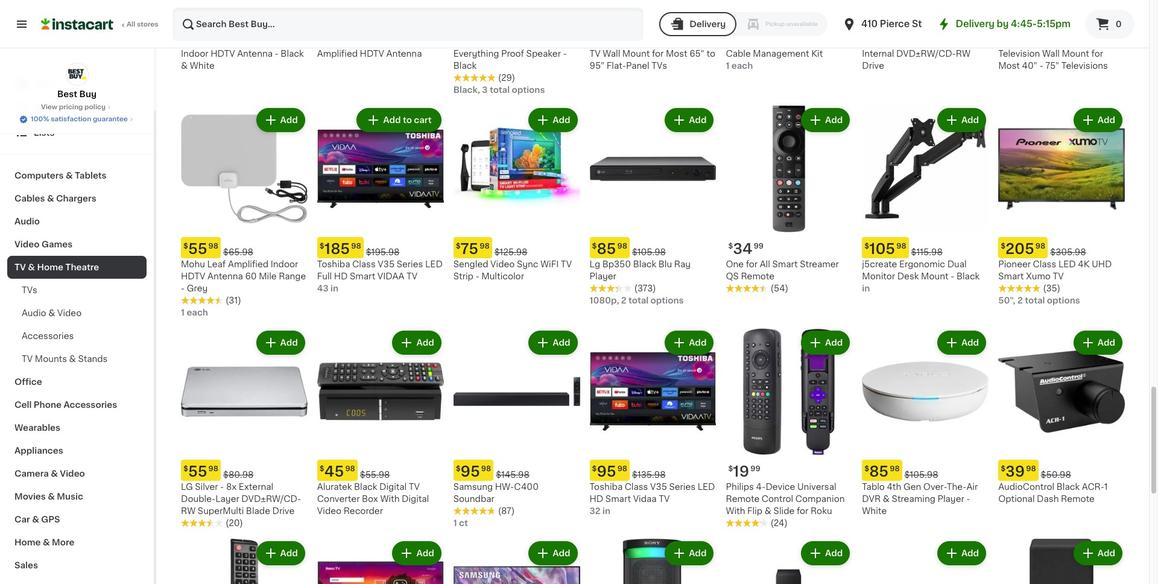 Task type: describe. For each thing, give the bounding box(es) containing it.
audio for audio
[[14, 217, 40, 226]]

hd inside toshiba class v35 series led full hd smart vidaa tv 43 in
[[334, 272, 348, 281]]

0
[[1116, 20, 1122, 28]]

with inside philips 4-device universal remote control companion with flip & slide for roku
[[726, 507, 746, 515]]

$45.98 original price: $55.98 element
[[317, 460, 444, 481]]

silver
[[195, 483, 218, 491]]

mount inside 'j5create ergonomic dual monitor desk mount - black in'
[[922, 272, 949, 281]]

- inside best buy essentials thin film indoor hdtv antenna - black & white
[[275, 50, 279, 58]]

0 button
[[1086, 10, 1135, 39]]

for inside the rocketfish black full-motion television wall mount for most 40" - 75" televisions
[[1092, 50, 1104, 58]]

drive inside lg black super-multi 24x internal dvd±rw/cd-rw drive
[[863, 62, 885, 70]]

lg
[[590, 260, 601, 269]]

0 vertical spatial home
[[37, 263, 63, 272]]

dash
[[1037, 495, 1059, 503]]

product group containing 45
[[317, 328, 444, 517]]

philips 4-device universal remote control companion with flip & slide for roku
[[726, 483, 845, 515]]

product group containing 19
[[726, 328, 853, 529]]

best for best buy
[[57, 90, 77, 98]]

black inside aluratek black digital tv converter box with digital video recorder
[[354, 483, 377, 491]]

in inside toshiba class v35 series led full hd smart vidaa tv 43 in
[[331, 284, 339, 293]]

mile
[[259, 272, 277, 281]]

camera & video
[[14, 470, 85, 478]]

0 vertical spatial accessories
[[22, 332, 74, 340]]

appliances link
[[7, 439, 147, 462]]

$ inside $ 165 98
[[1001, 20, 1006, 27]]

accessories link
[[7, 325, 147, 348]]

0 vertical spatial 105
[[733, 19, 759, 33]]

smart inside toshiba class v35 series led full hd smart vidaa tv 43 in
[[350, 272, 376, 281]]

view
[[41, 104, 57, 110]]

& inside philips 4-device universal remote control companion with flip & slide for roku
[[765, 507, 772, 515]]

remote inside philips 4-device universal remote control companion with flip & slide for roku
[[726, 495, 760, 503]]

black inside lg black super-multi 24x internal dvd±rw/cd-rw drive
[[877, 37, 900, 46]]

management
[[753, 50, 810, 58]]

multicolor
[[482, 272, 524, 281]]

grey
[[187, 284, 208, 293]]

0 vertical spatial $135.98
[[639, 25, 673, 34]]

$165.98 original price: $205.98 element
[[999, 15, 1126, 36]]

buy for best buy
[[79, 90, 97, 98]]

hdtv inside best buy essentials thin film indoor hdtv antenna - black & white
[[211, 50, 235, 58]]

antenna inside best buy essentials thin film indoor hdtv antenna - black & white
[[237, 50, 273, 58]]

$75.98 original price: $125.98 element
[[454, 237, 580, 258]]

toshiba for 185
[[317, 260, 350, 269]]

4th
[[887, 483, 902, 491]]

strip
[[454, 272, 474, 281]]

cart
[[414, 116, 432, 124]]

all inside the one for all smart streamer qs remote
[[760, 260, 771, 269]]

43
[[317, 284, 329, 293]]

for inside the one for all smart streamer qs remote
[[746, 260, 758, 269]]

- inside $ 55 98 $80.98 lg silver - 8x external double-layer dvd±rw/cd- rw supermulti blade drive
[[220, 483, 224, 491]]

black inside sanus decora black fixed tv wall mount for most 65" to 95" flat-panel tvs
[[656, 37, 679, 46]]

companion
[[796, 495, 845, 503]]

black inside lg bp350 black blu ray player
[[634, 260, 657, 269]]

0 horizontal spatial options
[[512, 86, 545, 94]]

0 horizontal spatial total
[[490, 86, 510, 94]]

home & more link
[[7, 531, 147, 554]]

toshiba for 95
[[590, 483, 623, 491]]

essentials
[[222, 37, 264, 46]]

thin
[[267, 37, 285, 46]]

$85.98 original price: $105.98 element for black
[[590, 237, 717, 258]]

v35 for 95
[[651, 483, 667, 491]]

rw inside lg black super-multi 24x internal dvd±rw/cd-rw drive
[[956, 50, 971, 58]]

75"
[[1046, 62, 1060, 70]]

remote for audiocontrol
[[1062, 495, 1095, 503]]

$34.98 original price: $49.98 element
[[863, 15, 989, 36]]

add to cart button
[[358, 109, 440, 131]]

best buy logo image
[[65, 63, 88, 86]]

pioneer
[[999, 260, 1031, 269]]

98 inside $ 55 98 $80.98 lg silver - 8x external double-layer dvd±rw/cd- rw supermulti blade drive
[[209, 465, 218, 472]]

tablets
[[75, 171, 107, 180]]

$ inside $ 205 98
[[1001, 243, 1006, 250]]

office link
[[7, 371, 147, 393]]

power
[[803, 37, 829, 46]]

98 up the 'in-'
[[761, 20, 771, 27]]

$ 95 98 for $145.98
[[456, 465, 491, 478]]

blu
[[659, 260, 672, 269]]

lists link
[[7, 121, 147, 145]]

audio for audio & video
[[22, 309, 46, 317]]

dual
[[948, 260, 967, 269]]

cables
[[14, 194, 45, 203]]

phone
[[34, 401, 62, 409]]

1 vertical spatial digital
[[402, 495, 429, 503]]

video inside "link"
[[57, 309, 82, 317]]

1080p, 2 total options
[[590, 296, 684, 305]]

$65.98
[[223, 248, 253, 256]]

proof
[[501, 50, 524, 58]]

tv down 'video games'
[[14, 263, 26, 272]]

- inside 'j5create ergonomic dual monitor desk mount - black in'
[[951, 272, 955, 281]]

recorder
[[344, 507, 383, 515]]

black inside best buy essentials thin film indoor hdtv antenna - black & white
[[281, 50, 304, 58]]

tablo
[[863, 483, 885, 491]]

for inside sanus decora black fixed tv wall mount for most 65" to 95" flat-panel tvs
[[652, 50, 664, 58]]

- inside altec lansing hydramini everything proof speaker - black
[[563, 50, 567, 58]]

85 for lg
[[597, 242, 616, 256]]

$55.98 original price: $65.98 element
[[181, 237, 308, 258]]

rocketfish
[[999, 37, 1044, 46]]

1 vertical spatial accessories
[[64, 401, 117, 409]]

(20)
[[226, 519, 243, 527]]

tv inside toshiba class v35 series led full hd smart vidaa tv 43 in
[[407, 272, 418, 281]]

$ inside "$ 75 98 $125.98 sengled video sync wifi tv strip - multicolor"
[[456, 243, 461, 250]]

$ inside $ 39 98
[[1001, 465, 1006, 472]]

tv & home theatre
[[14, 263, 99, 272]]

tv inside aluratek black digital tv converter box with digital video recorder
[[409, 483, 420, 491]]

amplified inside rca black indoor flat amplified hdtv antenna
[[317, 50, 358, 58]]

- inside $ 55 98 $65.98 mohu leaf amplified indoor hdtv antenna 60 mile range - grey
[[181, 284, 185, 293]]

super-
[[902, 37, 931, 46]]

tablo 4th gen over-the-air dvr & streaming player - white
[[863, 483, 978, 515]]

series for 95
[[670, 483, 696, 491]]

over-
[[924, 483, 947, 491]]

rca black indoor flat amplified hdtv antenna
[[317, 37, 422, 58]]

1 vertical spatial tvs
[[22, 286, 37, 295]]

98 for toshiba class v35 series led hd smart vidaa tv
[[618, 465, 628, 472]]

& inside "link"
[[48, 309, 55, 317]]

55 for $ 55 98 $80.98 lg silver - 8x external double-layer dvd±rw/cd- rw supermulti blade drive
[[188, 465, 207, 478]]

$ 85 98 for bp350
[[592, 242, 628, 256]]

(31)
[[226, 296, 241, 305]]

indoor inside rca black indoor flat amplified hdtv antenna
[[364, 37, 391, 46]]

toshiba class v35 series led full hd smart vidaa tv 43 in
[[317, 260, 443, 293]]

3
[[482, 86, 488, 94]]

1 left ct
[[454, 519, 457, 527]]

$115.98
[[912, 248, 943, 256]]

$125.98
[[495, 248, 528, 256]]

speaker
[[527, 50, 561, 58]]

$ inside $ 34 99
[[729, 243, 733, 250]]

98 for j5create ergonomic dual monitor desk mount - black
[[897, 243, 907, 250]]

$195.98
[[366, 248, 400, 256]]

hd inside toshiba class v35 series led hd smart vidaa tv 32 in
[[590, 495, 604, 503]]

98 for lg bp350 black blu ray player
[[618, 243, 628, 250]]

all stores
[[127, 21, 159, 28]]

smart inside pioneer class led 4k uhd smart xumo tv
[[999, 272, 1024, 281]]

(24)
[[771, 519, 788, 527]]

view pricing policy link
[[41, 103, 113, 112]]

$205.98 original price: $305.98 element
[[999, 237, 1126, 258]]

1 vertical spatial each
[[187, 308, 208, 317]]

to inside "button"
[[403, 116, 412, 124]]

buy for best buy essentials thin film indoor hdtv antenna - black & white
[[203, 37, 219, 46]]

98 for toshiba class v35 series led full hd smart vidaa tv
[[351, 243, 361, 250]]

tv inside sanus in-wall tv power and cable management kit 1 each
[[790, 37, 801, 46]]

Search field
[[174, 8, 643, 40]]

sales
[[14, 561, 38, 570]]

100% satisfaction guarantee
[[31, 116, 128, 123]]

camera
[[14, 470, 49, 478]]

tv inside "$ 75 98 $125.98 sengled video sync wifi tv strip - multicolor"
[[561, 260, 572, 269]]

flat-
[[607, 62, 626, 70]]

film
[[287, 37, 304, 46]]

75
[[461, 242, 479, 256]]

vidaa
[[378, 272, 405, 281]]

black inside the rocketfish black full-motion television wall mount for most 40" - 75" televisions
[[1047, 37, 1070, 46]]

0 vertical spatial $ 105 98
[[729, 19, 771, 33]]

office
[[14, 378, 42, 386]]

sanus for sanus in-wall tv power and cable management kit 1 each
[[726, 37, 757, 46]]

dvr
[[863, 495, 881, 503]]

buy inside "link"
[[34, 104, 51, 113]]

$ 19 99 for best
[[183, 19, 216, 33]]

in inside 'j5create ergonomic dual monitor desk mount - black in'
[[863, 284, 870, 293]]

pricing
[[59, 104, 83, 110]]

98 inside $ 55 98 $65.98 mohu leaf amplified indoor hdtv antenna 60 mile range - grey
[[209, 243, 218, 250]]

tv inside sanus decora black fixed tv wall mount for most 65" to 95" flat-panel tvs
[[590, 50, 601, 58]]

$ inside $95.98 original price: $135.98 element
[[592, 465, 597, 472]]

24x
[[954, 37, 969, 46]]

1 inside sanus in-wall tv power and cable management kit 1 each
[[726, 62, 730, 70]]

tv inside pioneer class led 4k uhd smart xumo tv
[[1053, 272, 1064, 281]]

one
[[726, 260, 744, 269]]

external
[[239, 483, 273, 491]]

95 for toshiba class v35 series led hd smart vidaa tv
[[597, 465, 617, 478]]

with inside aluratek black digital tv converter box with digital video recorder
[[380, 495, 400, 503]]

most for 40"
[[999, 62, 1021, 70]]

for inside philips 4-device universal remote control companion with flip & slide for roku
[[797, 507, 809, 515]]

indoor inside best buy essentials thin film indoor hdtv antenna - black & white
[[181, 50, 209, 58]]

85 for tablo
[[870, 465, 889, 478]]

smart inside the one for all smart streamer qs remote
[[773, 260, 798, 269]]

video left "games"
[[14, 240, 40, 249]]

$ 34 99
[[729, 242, 764, 256]]

0 horizontal spatial all
[[127, 21, 135, 28]]

0 vertical spatial digital
[[380, 483, 407, 491]]

most for 65"
[[666, 50, 688, 58]]

class for 185
[[352, 260, 376, 269]]

video up music
[[60, 470, 85, 478]]

player inside tablo 4th gen over-the-air dvr & streaming player - white
[[938, 495, 965, 503]]

lists
[[34, 129, 55, 137]]

- inside tablo 4th gen over-the-air dvr & streaming player - white
[[967, 495, 971, 503]]

$185.98 original price: $195.98 element
[[317, 237, 444, 258]]

antenna inside $ 55 98 $65.98 mohu leaf amplified indoor hdtv antenna 60 mile range - grey
[[208, 272, 243, 281]]

flip
[[748, 507, 763, 515]]

sengled
[[454, 260, 489, 269]]

$ inside $ 45 98
[[320, 465, 325, 472]]

$ inside $ 34 98
[[865, 20, 870, 27]]

& inside best buy essentials thin film indoor hdtv antenna - black & white
[[181, 62, 188, 70]]

xumo
[[1027, 272, 1051, 281]]

television
[[999, 50, 1041, 58]]

altec
[[454, 37, 476, 46]]

soundbar
[[454, 495, 495, 503]]

best for best buy essentials thin film indoor hdtv antenna - black & white
[[181, 37, 201, 46]]

165
[[1006, 19, 1032, 33]]

$ inside $ 185 98
[[320, 243, 325, 250]]

black,
[[454, 86, 480, 94]]

$80.98
[[223, 471, 254, 479]]

95 for samsung hw-c400 soundbar
[[461, 465, 480, 478]]

lg black super-multi 24x internal dvd±rw/cd-rw drive
[[863, 37, 971, 70]]

$ inside $ 55 98 $80.98 lg silver - 8x external double-layer dvd±rw/cd- rw supermulti blade drive
[[183, 465, 188, 472]]

ct
[[459, 519, 468, 527]]

2 for 205
[[1018, 296, 1023, 305]]

tv inside toshiba class v35 series led hd smart vidaa tv 32 in
[[659, 495, 670, 503]]

computers & tablets link
[[7, 164, 147, 187]]

delivery for delivery
[[690, 20, 726, 28]]

$ 19 99 for philips
[[729, 465, 761, 478]]

to inside sanus decora black fixed tv wall mount for most 65" to 95" flat-panel tvs
[[707, 50, 716, 58]]

video inside aluratek black digital tv converter box with digital video recorder
[[317, 507, 342, 515]]

1 inside audiocontrol black acr-1 optional dash remote
[[1105, 483, 1108, 491]]

options for 205
[[1048, 296, 1081, 305]]

& inside tablo 4th gen over-the-air dvr & streaming player - white
[[883, 495, 890, 503]]

white for hdtv
[[190, 62, 215, 70]]

camera & video link
[[7, 462, 147, 485]]

led for 95
[[698, 483, 715, 491]]

antenna inside rca black indoor flat amplified hdtv antenna
[[387, 50, 422, 58]]

stands
[[78, 355, 108, 363]]

player inside lg bp350 black blu ray player
[[590, 272, 617, 281]]

tvs inside sanus decora black fixed tv wall mount for most 65" to 95" flat-panel tvs
[[652, 62, 667, 70]]

again
[[61, 104, 85, 113]]

aluratek
[[317, 483, 352, 491]]



Task type: locate. For each thing, give the bounding box(es) containing it.
1 horizontal spatial hd
[[590, 495, 604, 503]]

amplified
[[317, 50, 358, 58], [228, 260, 269, 269]]

lg up internal
[[863, 37, 874, 46]]

black inside altec lansing hydramini everything proof speaker - black
[[454, 62, 477, 70]]

4-
[[757, 483, 766, 491]]

best up "pricing" on the top left
[[57, 90, 77, 98]]

total inside the product group
[[1025, 296, 1046, 305]]

0 horizontal spatial best
[[57, 90, 77, 98]]

by
[[997, 19, 1009, 28]]

best inside best buy link
[[57, 90, 77, 98]]

98 for tablo 4th gen over-the-air dvr & streaming player - white
[[890, 465, 900, 472]]

98 left st
[[890, 20, 900, 27]]

1 horizontal spatial delivery
[[956, 19, 995, 28]]

85
[[597, 242, 616, 256], [870, 465, 889, 478]]

34 for $ 34 99
[[733, 242, 753, 256]]

$135.98 up toshiba class v35 series led hd smart vidaa tv 32 in
[[633, 471, 666, 479]]

0 vertical spatial white
[[190, 62, 215, 70]]

1 horizontal spatial $85.98 original price: $105.98 element
[[863, 460, 989, 481]]

decora
[[622, 37, 653, 46]]

philips
[[726, 483, 754, 491]]

series for 185
[[397, 260, 423, 269]]

1 horizontal spatial best
[[181, 37, 201, 46]]

drive inside $ 55 98 $80.98 lg silver - 8x external double-layer dvd±rw/cd- rw supermulti blade drive
[[273, 507, 295, 515]]

wall inside sanus in-wall tv power and cable management kit 1 each
[[770, 37, 787, 46]]

2 horizontal spatial class
[[1034, 260, 1057, 269]]

1 horizontal spatial each
[[732, 62, 753, 70]]

chargers
[[56, 194, 96, 203]]

total down (35)
[[1025, 296, 1046, 305]]

99 for for
[[754, 243, 764, 250]]

$ 105 98 up the 'in-'
[[729, 19, 771, 33]]

1 $ 95 98 from the left
[[456, 465, 491, 478]]

drive right blade
[[273, 507, 295, 515]]

0 vertical spatial 19
[[188, 19, 205, 33]]

1 horizontal spatial $ 95 98
[[592, 465, 628, 478]]

uhd
[[1092, 260, 1113, 269]]

2 2 from the left
[[1018, 296, 1023, 305]]

video up accessories link
[[57, 309, 82, 317]]

class down $195.98
[[352, 260, 376, 269]]

remote inside the one for all smart streamer qs remote
[[741, 272, 775, 281]]

most down television
[[999, 62, 1021, 70]]

rca
[[317, 37, 336, 46]]

0 horizontal spatial $ 105 98
[[729, 19, 771, 33]]

1 down cable
[[726, 62, 730, 70]]

1 horizontal spatial toshiba
[[590, 483, 623, 491]]

led down $305.98 at the right of page
[[1059, 260, 1076, 269]]

1 vertical spatial 105
[[870, 242, 896, 256]]

black down everything
[[454, 62, 477, 70]]

with right box
[[380, 495, 400, 503]]

to right 65"
[[707, 50, 716, 58]]

all left "stores"
[[127, 21, 135, 28]]

rw down 24x
[[956, 50, 971, 58]]

it
[[53, 104, 59, 113]]

class for 95
[[625, 483, 648, 491]]

delivery by 4:45-5:15pm
[[956, 19, 1071, 28]]

0 horizontal spatial 2
[[621, 296, 627, 305]]

98 for pioneer class led 4k uhd smart xumo tv
[[1036, 243, 1046, 250]]

0 horizontal spatial $105.98
[[632, 248, 666, 256]]

98 inside $ 165 98
[[1033, 20, 1043, 27]]

product group containing 185
[[317, 106, 444, 295]]

mount for black
[[1062, 50, 1090, 58]]

0 vertical spatial $105.98
[[632, 248, 666, 256]]

led left sengled
[[425, 260, 443, 269]]

$105.98 for gen
[[905, 471, 939, 479]]

video down converter
[[317, 507, 342, 515]]

computers & tablets
[[14, 171, 107, 180]]

95"
[[590, 62, 605, 70]]

1 ct
[[454, 519, 468, 527]]

delivery for delivery by 4:45-5:15pm
[[956, 19, 995, 28]]

1 vertical spatial player
[[938, 495, 965, 503]]

0 horizontal spatial 34
[[733, 242, 753, 256]]

95
[[461, 465, 480, 478], [597, 465, 617, 478]]

wall up the 75"
[[1043, 50, 1060, 58]]

tvs up audio & video
[[22, 286, 37, 295]]

sanus inside sanus in-wall tv power and cable management kit 1 each
[[726, 37, 757, 46]]

98 right 39
[[1027, 465, 1037, 472]]

options for 85
[[651, 296, 684, 305]]

98 for audiocontrol black acr-1 optional dash remote
[[1027, 465, 1037, 472]]

1 horizontal spatial tvs
[[652, 62, 667, 70]]

0 horizontal spatial $ 85 98
[[592, 242, 628, 256]]

movies
[[14, 492, 46, 501]]

- down air
[[967, 495, 971, 503]]

class inside pioneer class led 4k uhd smart xumo tv
[[1034, 260, 1057, 269]]

delivery up fixed
[[690, 20, 726, 28]]

0 horizontal spatial hdtv
[[181, 272, 205, 281]]

total down (29)
[[490, 86, 510, 94]]

2 horizontal spatial total
[[1025, 296, 1046, 305]]

most down fixed
[[666, 50, 688, 58]]

$ 19 99 up best buy essentials thin film indoor hdtv antenna - black & white
[[183, 19, 216, 33]]

98 for rocketfish black full-motion television wall mount for most 40" - 75" televisions
[[1033, 20, 1043, 27]]

1 vertical spatial 55
[[188, 465, 207, 478]]

tv right wifi
[[561, 260, 572, 269]]

wall up management
[[770, 37, 787, 46]]

$105.98 for black
[[632, 248, 666, 256]]

instacart logo image
[[41, 17, 113, 31]]

accessories down office link
[[64, 401, 117, 409]]

control
[[762, 495, 794, 503]]

v35 down $95.98 original price: $135.98 element
[[651, 483, 667, 491]]

$105.98 up lg bp350 black blu ray player
[[632, 248, 666, 256]]

2 95 from the left
[[597, 465, 617, 478]]

- right the "speaker"
[[563, 50, 567, 58]]

motion
[[1090, 37, 1120, 46]]

mount inside sanus decora black fixed tv wall mount for most 65" to 95" flat-panel tvs
[[623, 50, 650, 58]]

audio inside audio link
[[14, 217, 40, 226]]

60
[[245, 272, 257, 281]]

0 vertical spatial 34
[[870, 19, 889, 33]]

0 horizontal spatial delivery
[[690, 20, 726, 28]]

$55.98
[[360, 471, 390, 479]]

0 vertical spatial hd
[[334, 272, 348, 281]]

$85.98 original price: $105.98 element up the over-
[[863, 460, 989, 481]]

- inside "$ 75 98 $125.98 sengled video sync wifi tv strip - multicolor"
[[476, 272, 480, 281]]

8x
[[226, 483, 237, 491]]

1 vertical spatial toshiba
[[590, 483, 623, 491]]

0 vertical spatial $ 85 98
[[592, 242, 628, 256]]

tv
[[790, 37, 801, 46], [590, 50, 601, 58], [561, 260, 572, 269], [14, 263, 26, 272], [407, 272, 418, 281], [1053, 272, 1064, 281], [22, 355, 33, 363], [409, 483, 420, 491], [659, 495, 670, 503]]

delivery inside button
[[690, 20, 726, 28]]

all stores link
[[41, 7, 159, 41]]

410 pierce st button
[[843, 7, 922, 41]]

98 right 165
[[1033, 20, 1043, 27]]

0 horizontal spatial dvd±rw/cd-
[[242, 495, 301, 503]]

buy up "100%"
[[34, 104, 51, 113]]

player down the-
[[938, 495, 965, 503]]

white inside tablo 4th gen over-the-air dvr & streaming player - white
[[863, 507, 887, 515]]

theatre
[[65, 263, 99, 272]]

0 horizontal spatial mount
[[623, 50, 650, 58]]

product group containing 75
[[454, 106, 580, 282]]

410
[[862, 19, 878, 28]]

best buy
[[57, 90, 97, 98]]

hdtv down mohu
[[181, 272, 205, 281]]

black down dual
[[957, 272, 980, 281]]

2 sanus from the left
[[726, 37, 757, 46]]

$ 45 98
[[320, 465, 355, 478]]

wall for rocketfish black full-motion television wall mount for most 40" - 75" televisions
[[1043, 50, 1060, 58]]

1 vertical spatial dvd±rw/cd-
[[242, 495, 301, 503]]

remote down acr-
[[1062, 495, 1095, 503]]

98 up bp350
[[618, 243, 628, 250]]

- down sengled
[[476, 272, 480, 281]]

hd up 32 on the bottom
[[590, 495, 604, 503]]

105 up j5create
[[870, 242, 896, 256]]

black inside 'j5create ergonomic dual monitor desk mount - black in'
[[957, 272, 980, 281]]

2 horizontal spatial indoor
[[364, 37, 391, 46]]

98 left $115.98
[[897, 243, 907, 250]]

1 horizontal spatial v35
[[651, 483, 667, 491]]

0 horizontal spatial indoor
[[181, 50, 209, 58]]

hdtv down the essentials
[[211, 50, 235, 58]]

2 $ 95 98 from the left
[[592, 465, 628, 478]]

total for 205
[[1025, 296, 1046, 305]]

white inside best buy essentials thin film indoor hdtv antenna - black & white
[[190, 62, 215, 70]]

audio & video link
[[7, 302, 147, 325]]

$ 95 98 up 32 on the bottom
[[592, 465, 628, 478]]

hd right full
[[334, 272, 348, 281]]

toshiba class v35 series led hd smart vidaa tv 32 in
[[590, 483, 715, 515]]

55 inside $ 55 98 $65.98 mohu leaf amplified indoor hdtv antenna 60 mile range - grey
[[188, 242, 207, 256]]

sanus for sanus decora black fixed tv wall mount for most 65" to 95" flat-panel tvs
[[590, 37, 620, 46]]

1 vertical spatial most
[[999, 62, 1021, 70]]

for
[[652, 50, 664, 58], [1092, 50, 1104, 58], [746, 260, 758, 269], [797, 507, 809, 515]]

rocketfish black full-motion television wall mount for most 40" - 75" televisions
[[999, 37, 1120, 70]]

(87)
[[498, 507, 515, 515]]

sales link
[[7, 554, 147, 577]]

audio down cables
[[14, 217, 40, 226]]

mount for decora
[[623, 50, 650, 58]]

with left flip
[[726, 507, 746, 515]]

v35 inside toshiba class v35 series led hd smart vidaa tv 32 in
[[651, 483, 667, 491]]

stores
[[137, 21, 159, 28]]

1 vertical spatial v35
[[651, 483, 667, 491]]

1 vertical spatial audio
[[22, 309, 46, 317]]

1 2 from the left
[[621, 296, 627, 305]]

$ 95 98 inside $95.98 original price: $135.98 element
[[592, 465, 628, 478]]

99 for buy
[[206, 20, 216, 27]]

total for 85
[[629, 296, 649, 305]]

toshiba up 32 on the bottom
[[590, 483, 623, 491]]

in
[[331, 284, 339, 293], [863, 284, 870, 293], [603, 507, 611, 515]]

white for dvr
[[863, 507, 887, 515]]

drive
[[863, 62, 885, 70], [273, 507, 295, 515]]

v35 down $195.98
[[378, 260, 395, 269]]

0 horizontal spatial amplified
[[228, 260, 269, 269]]

$ 85 98 for 4th
[[865, 465, 900, 478]]

audio inside audio & video "link"
[[22, 309, 46, 317]]

99 up 4-
[[751, 465, 761, 472]]

0 horizontal spatial in
[[331, 284, 339, 293]]

buy inside best buy essentials thin film indoor hdtv antenna - black & white
[[203, 37, 219, 46]]

product group containing 34
[[726, 106, 853, 295]]

19 for philips
[[733, 465, 750, 478]]

0 horizontal spatial 105
[[733, 19, 759, 33]]

1 horizontal spatial in
[[603, 507, 611, 515]]

black left blu
[[634, 260, 657, 269]]

wearables
[[14, 424, 60, 432]]

white
[[190, 62, 215, 70], [863, 507, 887, 515]]

movies & music link
[[7, 485, 147, 508]]

options down (35)
[[1048, 296, 1081, 305]]

1 horizontal spatial sanus
[[726, 37, 757, 46]]

98 inside $ 185 98
[[351, 243, 361, 250]]

1 55 from the top
[[188, 242, 207, 256]]

televisions
[[1062, 62, 1109, 70]]

$ 95 98
[[456, 465, 491, 478], [592, 465, 628, 478]]

class up vidaa
[[625, 483, 648, 491]]

for down decora
[[652, 50, 664, 58]]

19 right "stores"
[[188, 19, 205, 33]]

$ 105 98 inside "$105.98 original price: $115.98" element
[[865, 242, 907, 256]]

0 vertical spatial rw
[[956, 50, 971, 58]]

$105.98
[[632, 248, 666, 256], [905, 471, 939, 479]]

2 horizontal spatial led
[[1059, 260, 1076, 269]]

video inside "$ 75 98 $125.98 sengled video sync wifi tv strip - multicolor"
[[491, 260, 515, 269]]

everything
[[454, 50, 499, 58]]

dvd±rw/cd- inside lg black super-multi 24x internal dvd±rw/cd-rw drive
[[897, 50, 956, 58]]

player
[[590, 272, 617, 281], [938, 495, 965, 503]]

class inside toshiba class v35 series led hd smart vidaa tv 32 in
[[625, 483, 648, 491]]

1 horizontal spatial 19
[[733, 465, 750, 478]]

total down (373)
[[629, 296, 649, 305]]

- inside the rocketfish black full-motion television wall mount for most 40" - 75" televisions
[[1040, 62, 1044, 70]]

series inside toshiba class v35 series led hd smart vidaa tv 32 in
[[670, 483, 696, 491]]

sanus inside sanus decora black fixed tv wall mount for most 65" to 95" flat-panel tvs
[[590, 37, 620, 46]]

led for 185
[[425, 260, 443, 269]]

total
[[490, 86, 510, 94], [629, 296, 649, 305], [1025, 296, 1046, 305]]

1 sanus from the left
[[590, 37, 620, 46]]

1 horizontal spatial 2
[[1018, 296, 1023, 305]]

99 for 4-
[[751, 465, 761, 472]]

1 vertical spatial home
[[14, 538, 41, 547]]

layer
[[216, 495, 239, 503]]

wearables link
[[7, 416, 147, 439]]

hdtv down search field
[[360, 50, 384, 58]]

0 horizontal spatial series
[[397, 260, 423, 269]]

0 horizontal spatial drive
[[273, 507, 295, 515]]

black inside audiocontrol black acr-1 optional dash remote
[[1057, 483, 1080, 491]]

series inside toshiba class v35 series led full hd smart vidaa tv 43 in
[[397, 260, 423, 269]]

98 for aluratek black digital tv converter box with digital video recorder
[[345, 465, 355, 472]]

audio link
[[7, 210, 147, 233]]

cables & chargers link
[[7, 187, 147, 210]]

1 horizontal spatial hdtv
[[211, 50, 235, 58]]

2 55 from the top
[[188, 465, 207, 478]]

34 for $ 34 98
[[870, 19, 889, 33]]

55 for $ 55 98 $65.98 mohu leaf amplified indoor hdtv antenna 60 mile range - grey
[[188, 242, 207, 256]]

car & gps link
[[7, 508, 147, 531]]

smart up (54)
[[773, 260, 798, 269]]

1 vertical spatial lg
[[181, 483, 193, 491]]

$85.98 original price: $105.98 element for gen
[[863, 460, 989, 481]]

universal
[[798, 483, 837, 491]]

98 inside "$ 75 98 $125.98 sengled video sync wifi tv strip - multicolor"
[[480, 243, 490, 250]]

2 vertical spatial buy
[[34, 104, 51, 113]]

black inside rca black indoor flat amplified hdtv antenna
[[338, 37, 361, 46]]

remote down philips at the bottom of page
[[726, 495, 760, 503]]

0 horizontal spatial toshiba
[[317, 260, 350, 269]]

$ 85 98 up tablo
[[865, 465, 900, 478]]

buy up "policy"
[[79, 90, 97, 98]]

105 inside "$105.98 original price: $115.98" element
[[870, 242, 896, 256]]

lg inside lg black super-multi 24x internal dvd±rw/cd-rw drive
[[863, 37, 874, 46]]

32
[[590, 507, 601, 515]]

1 down mohu
[[181, 308, 185, 317]]

each inside sanus in-wall tv power and cable management kit 1 each
[[732, 62, 753, 70]]

2 horizontal spatial mount
[[1062, 50, 1090, 58]]

1 vertical spatial series
[[670, 483, 696, 491]]

$ 165 98
[[1001, 19, 1043, 33]]

$145.98
[[496, 471, 530, 479]]

$ inside $95.98 original price: $145.98 element
[[456, 465, 461, 472]]

hdtv inside $ 55 98 $65.98 mohu leaf amplified indoor hdtv antenna 60 mile range - grey
[[181, 272, 205, 281]]

99 up best buy essentials thin film indoor hdtv antenna - black & white
[[206, 20, 216, 27]]

c400
[[514, 483, 539, 491]]

amplified up 60
[[228, 260, 269, 269]]

98 for samsung hw-c400 soundbar
[[481, 465, 491, 472]]

rw inside $ 55 98 $80.98 lg silver - 8x external double-layer dvd±rw/cd- rw supermulti blade drive
[[181, 507, 196, 515]]

1 vertical spatial $ 19 99
[[729, 465, 761, 478]]

amplified inside $ 55 98 $65.98 mohu leaf amplified indoor hdtv antenna 60 mile range - grey
[[228, 260, 269, 269]]

$95.98 original price: $145.98 element
[[454, 460, 580, 481]]

home & more
[[14, 538, 74, 547]]

lg bp350 black blu ray player
[[590, 260, 691, 281]]

$ 95 98 inside $95.98 original price: $145.98 element
[[456, 465, 491, 478]]

audio up accessories link
[[22, 309, 46, 317]]

0 vertical spatial toshiba
[[317, 260, 350, 269]]

led inside pioneer class led 4k uhd smart xumo tv
[[1059, 260, 1076, 269]]

0 vertical spatial series
[[397, 260, 423, 269]]

indoor
[[364, 37, 391, 46], [181, 50, 209, 58], [271, 260, 298, 269]]

0 vertical spatial all
[[127, 21, 135, 28]]

85 up bp350
[[597, 242, 616, 256]]

multi
[[931, 37, 952, 46]]

1 horizontal spatial 85
[[870, 465, 889, 478]]

19 inside the product group
[[733, 465, 750, 478]]

black
[[338, 37, 361, 46], [656, 37, 679, 46], [877, 37, 900, 46], [1047, 37, 1070, 46], [281, 50, 304, 58], [454, 62, 477, 70], [634, 260, 657, 269], [957, 272, 980, 281], [354, 483, 377, 491], [1057, 483, 1080, 491]]

mohu
[[181, 260, 205, 269]]

led inside toshiba class v35 series led hd smart vidaa tv 32 in
[[698, 483, 715, 491]]

- down dual
[[951, 272, 955, 281]]

1 95 from the left
[[461, 465, 480, 478]]

in down monitor
[[863, 284, 870, 293]]

each
[[732, 62, 753, 70], [187, 308, 208, 317]]

one for all smart streamer qs remote
[[726, 260, 839, 281]]

$ 85 98 up bp350
[[592, 242, 628, 256]]

dvd±rw/cd- inside $ 55 98 $80.98 lg silver - 8x external double-layer dvd±rw/cd- rw supermulti blade drive
[[242, 495, 301, 503]]

1 horizontal spatial white
[[863, 507, 887, 515]]

smart left vidaa
[[606, 495, 631, 503]]

1 horizontal spatial all
[[760, 260, 771, 269]]

blade
[[246, 507, 270, 515]]

0 horizontal spatial v35
[[378, 260, 395, 269]]

0 vertical spatial 99
[[206, 20, 216, 27]]

1 vertical spatial 19
[[733, 465, 750, 478]]

40"
[[1023, 62, 1038, 70]]

0 horizontal spatial $ 19 99
[[183, 19, 216, 33]]

0 horizontal spatial rw
[[181, 507, 196, 515]]

dvd±rw/cd-
[[897, 50, 956, 58], [242, 495, 301, 503]]

best inside best buy essentials thin film indoor hdtv antenna - black & white
[[181, 37, 201, 46]]

more
[[52, 538, 74, 547]]

- left the 75"
[[1040, 62, 1044, 70]]

1 horizontal spatial rw
[[956, 50, 971, 58]]

$55.98 original price: $80.98 element
[[181, 460, 308, 481]]

98 inside $ 205 98
[[1036, 243, 1046, 250]]

19 for best
[[188, 19, 205, 33]]

player down lg
[[590, 272, 617, 281]]

indoor inside $ 55 98 $65.98 mohu leaf amplified indoor hdtv antenna 60 mile range - grey
[[271, 260, 298, 269]]

$135.98 inside $95.98 original price: $135.98 element
[[633, 471, 666, 479]]

in inside toshiba class v35 series led hd smart vidaa tv 32 in
[[603, 507, 611, 515]]

1 horizontal spatial total
[[629, 296, 649, 305]]

tv up (35)
[[1053, 272, 1064, 281]]

toshiba
[[317, 260, 350, 269], [590, 483, 623, 491]]

wall for sanus decora black fixed tv wall mount for most 65" to 95" flat-panel tvs
[[603, 50, 621, 58]]

0 horizontal spatial player
[[590, 272, 617, 281]]

$ 39 98
[[1001, 465, 1037, 478]]

1 vertical spatial amplified
[[228, 260, 269, 269]]

None search field
[[173, 7, 644, 41]]

1 horizontal spatial $ 19 99
[[729, 465, 761, 478]]

$95.98 original price: $135.98 element
[[590, 460, 717, 481]]

$39.98 original price: $50.98 element
[[999, 460, 1126, 481]]

options down (373)
[[651, 296, 684, 305]]

0 horizontal spatial sanus
[[590, 37, 620, 46]]

$ inside "$105.98 original price: $115.98" element
[[865, 243, 870, 250]]

all down $ 34 99
[[760, 260, 771, 269]]

2 right 50",
[[1018, 296, 1023, 305]]

mount inside the rocketfish black full-motion television wall mount for most 40" - 75" televisions
[[1062, 50, 1090, 58]]

1 vertical spatial buy
[[79, 90, 97, 98]]

$ 19 99
[[183, 19, 216, 33], [729, 465, 761, 478]]

0 vertical spatial v35
[[378, 260, 395, 269]]

$ 95 98 for $135.98
[[592, 465, 628, 478]]

$ 105 98 up j5create
[[865, 242, 907, 256]]

1 vertical spatial all
[[760, 260, 771, 269]]

mount down the full- at top
[[1062, 50, 1090, 58]]

98 for lg black super-multi 24x internal dvd±rw/cd-rw drive
[[890, 20, 900, 27]]

0 horizontal spatial white
[[190, 62, 215, 70]]

product group containing 105
[[863, 106, 989, 295]]

shop
[[34, 80, 56, 89]]

1 vertical spatial rw
[[181, 507, 196, 515]]

2 for 85
[[621, 296, 627, 305]]

$85.98 original price: $105.98 element
[[590, 237, 717, 258], [863, 460, 989, 481]]

2 horizontal spatial options
[[1048, 296, 1081, 305]]

product group containing 205
[[999, 106, 1126, 307]]

cables & chargers
[[14, 194, 96, 203]]

0 horizontal spatial to
[[403, 116, 412, 124]]

98 up 4th
[[890, 465, 900, 472]]

fixed
[[681, 37, 704, 46]]

service type group
[[660, 12, 828, 36]]

1 horizontal spatial 105
[[870, 242, 896, 256]]

product group containing 39
[[999, 328, 1126, 505]]

product group
[[181, 106, 308, 319], [317, 106, 444, 295], [454, 106, 580, 282], [590, 106, 717, 307], [726, 106, 853, 295], [863, 106, 989, 295], [999, 106, 1126, 307], [181, 328, 308, 529], [317, 328, 444, 517], [454, 328, 580, 529], [590, 328, 717, 517], [726, 328, 853, 529], [863, 328, 989, 517], [999, 328, 1126, 505], [181, 539, 308, 584], [317, 539, 444, 584], [454, 539, 580, 584], [590, 539, 717, 584], [726, 539, 853, 584], [863, 539, 989, 584], [999, 539, 1126, 584]]

accessories up mounts
[[22, 332, 74, 340]]

2 horizontal spatial wall
[[1043, 50, 1060, 58]]

in-
[[759, 37, 770, 46]]

add inside "button"
[[383, 116, 401, 124]]

gen
[[904, 483, 922, 491]]

0 vertical spatial with
[[380, 495, 400, 503]]

smart inside toshiba class v35 series led hd smart vidaa tv 32 in
[[606, 495, 631, 503]]

(35)
[[1044, 284, 1061, 293]]

0 horizontal spatial tvs
[[22, 286, 37, 295]]

for down $ 34 99
[[746, 260, 758, 269]]

for right slide
[[797, 507, 809, 515]]

0 horizontal spatial hd
[[334, 272, 348, 281]]

lg inside $ 55 98 $80.98 lg silver - 8x external double-layer dvd±rw/cd- rw supermulti blade drive
[[181, 483, 193, 491]]

1 vertical spatial 85
[[870, 465, 889, 478]]

0 horizontal spatial lg
[[181, 483, 193, 491]]

0 horizontal spatial $85.98 original price: $105.98 element
[[590, 237, 717, 258]]

wall inside sanus decora black fixed tv wall mount for most 65" to 95" flat-panel tvs
[[603, 50, 621, 58]]

0 vertical spatial audio
[[14, 217, 40, 226]]

black down film
[[281, 50, 304, 58]]

amplified down rca
[[317, 50, 358, 58]]

dvd±rw/cd- down super-
[[897, 50, 956, 58]]

mount down ergonomic
[[922, 272, 949, 281]]

remote for one
[[741, 272, 775, 281]]

delivery
[[956, 19, 995, 28], [690, 20, 726, 28]]

most inside sanus decora black fixed tv wall mount for most 65" to 95" flat-panel tvs
[[666, 50, 688, 58]]

mounts
[[35, 355, 67, 363]]

55 up the "silver"
[[188, 465, 207, 478]]

tv up office
[[22, 355, 33, 363]]

1 horizontal spatial lg
[[863, 37, 874, 46]]

0 horizontal spatial each
[[187, 308, 208, 317]]

v35 inside toshiba class v35 series led full hd smart vidaa tv 43 in
[[378, 260, 395, 269]]

0 vertical spatial lg
[[863, 37, 874, 46]]

$105.98 original price: $115.98 element
[[863, 237, 989, 258]]

$105.98 up gen
[[905, 471, 939, 479]]

hdtv inside rca black indoor flat amplified hdtv antenna
[[360, 50, 384, 58]]

2 vertical spatial 99
[[751, 465, 761, 472]]

v35 for 185
[[378, 260, 395, 269]]

car & gps
[[14, 515, 60, 524]]

home up sales on the left bottom of page
[[14, 538, 41, 547]]

movies & music
[[14, 492, 83, 501]]

aluratek black digital tv converter box with digital video recorder
[[317, 483, 429, 515]]

buy it again link
[[7, 97, 147, 121]]

options down (29)
[[512, 86, 545, 94]]

in right 32 on the bottom
[[603, 507, 611, 515]]

$ inside $ 55 98 $65.98 mohu leaf amplified indoor hdtv antenna 60 mile range - grey
[[183, 243, 188, 250]]

black down $205.98
[[1047, 37, 1070, 46]]

car
[[14, 515, 30, 524]]

home down 'video games'
[[37, 263, 63, 272]]



Task type: vqa. For each thing, say whether or not it's contained in the screenshot.
'$65.98'
yes



